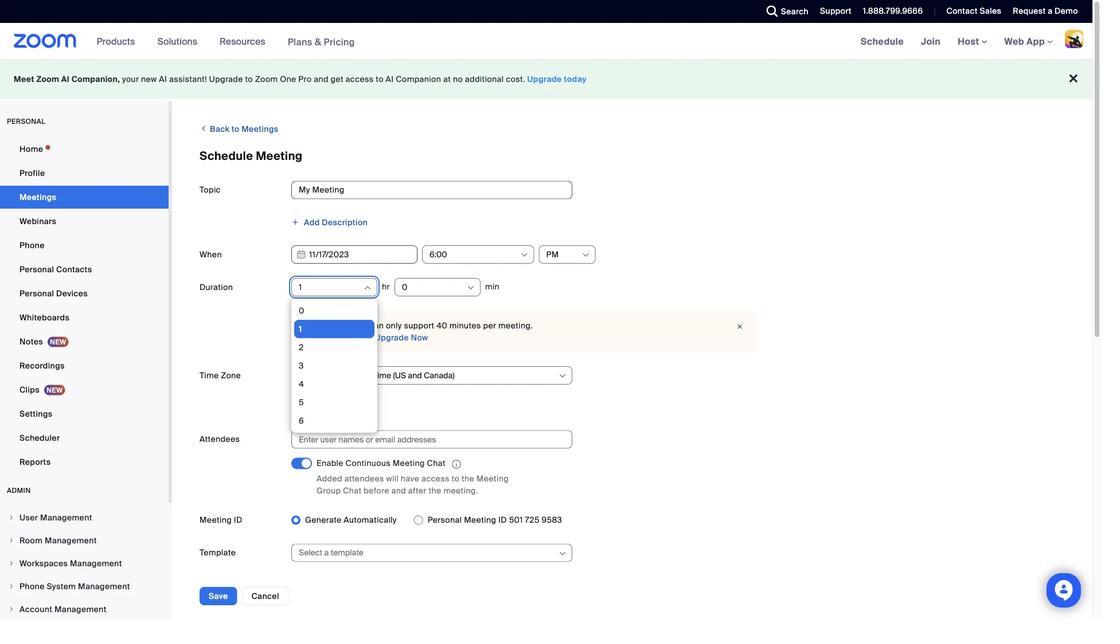 Task type: locate. For each thing, give the bounding box(es) containing it.
1 vertical spatial chat
[[343, 486, 362, 496]]

personal menu menu
[[0, 138, 169, 475]]

the down learn more about enable continuous meeting chat image
[[462, 474, 475, 484]]

access
[[346, 74, 374, 85], [422, 474, 450, 484]]

right image
[[8, 515, 15, 522], [8, 584, 15, 590]]

right image inside account management menu item
[[8, 606, 15, 613]]

home link
[[0, 138, 169, 161]]

1 vertical spatial phone
[[20, 581, 45, 592]]

1 vertical spatial 0
[[299, 306, 304, 316]]

app
[[1027, 35, 1045, 47]]

Topic text field
[[291, 181, 573, 199]]

webinars
[[20, 216, 56, 227]]

products
[[97, 35, 135, 47]]

0 vertical spatial and
[[314, 74, 329, 85]]

1 vertical spatial personal
[[20, 288, 54, 299]]

0 vertical spatial meetings
[[242, 124, 279, 135]]

room management menu item
[[0, 530, 169, 552]]

1 inside 0 1 2 3 4 5 6
[[299, 324, 302, 334]]

meeting
[[256, 149, 303, 164], [393, 459, 425, 469], [477, 474, 509, 484], [200, 515, 232, 526], [464, 515, 496, 526]]

2 horizontal spatial ai
[[386, 74, 394, 85]]

enable continuous meeting chat
[[317, 459, 446, 469]]

0 horizontal spatial access
[[346, 74, 374, 85]]

hr
[[382, 282, 390, 292]]

1 horizontal spatial show options image
[[558, 549, 567, 559]]

user
[[20, 513, 38, 523]]

to down learn more about enable continuous meeting chat image
[[452, 474, 460, 484]]

1 vertical spatial show options image
[[558, 372, 567, 381]]

2 right image from the top
[[8, 561, 15, 567]]

notes
[[20, 337, 43, 347]]

select time zone text field
[[299, 367, 558, 384]]

1 right image from the top
[[8, 538, 15, 544]]

banner containing products
[[0, 23, 1093, 61]]

have
[[401, 474, 420, 484]]

ai left companion,
[[61, 74, 69, 85]]

3 ai from the left
[[386, 74, 394, 85]]

0 horizontal spatial schedule
[[200, 149, 253, 164]]

right image left 'workspaces'
[[8, 561, 15, 567]]

plan
[[351, 321, 367, 331]]

0 horizontal spatial zoom
[[36, 74, 59, 85]]

personal for personal devices
[[20, 288, 54, 299]]

upgrade
[[209, 74, 243, 85], [528, 74, 562, 85], [375, 332, 409, 343]]

reports link
[[0, 451, 169, 474]]

management for account management
[[55, 604, 107, 615]]

501
[[509, 515, 523, 526]]

management down "room management" menu item at the bottom left of the page
[[70, 559, 122, 569]]

1 vertical spatial the
[[429, 486, 442, 496]]

2 right image from the top
[[8, 584, 15, 590]]

meetings
[[242, 124, 279, 135], [20, 192, 56, 203]]

1 horizontal spatial upgrade
[[375, 332, 409, 343]]

access right get
[[346, 74, 374, 85]]

zoom logo image
[[14, 34, 77, 48]]

scheduler
[[20, 433, 60, 444]]

clips link
[[0, 379, 169, 402]]

Persistent Chat, enter email address,Enter user names or email addresses text field
[[299, 431, 555, 448]]

0 up your
[[299, 306, 304, 316]]

1 horizontal spatial 0
[[402, 282, 408, 293]]

meetings up schedule meeting
[[242, 124, 279, 135]]

id up template
[[234, 515, 243, 526]]

1 up 2
[[299, 324, 302, 334]]

1 button
[[299, 279, 363, 296]]

personal
[[7, 117, 46, 126]]

join link
[[913, 23, 950, 60]]

3 right image from the top
[[8, 606, 15, 613]]

right image left user at the left bottom
[[8, 515, 15, 522]]

0 for 0 1 2 3 4 5 6
[[299, 306, 304, 316]]

meeting. down learn more about enable continuous meeting chat image
[[444, 486, 478, 496]]

id left 501
[[499, 515, 507, 526]]

and left get
[[314, 74, 329, 85]]

chat left learn more about enable continuous meeting chat image
[[427, 459, 446, 469]]

1 horizontal spatial access
[[422, 474, 450, 484]]

1 1 from the top
[[299, 282, 302, 293]]

your current plan can only support 40 minutes per meeting. need more time? upgrade now
[[301, 321, 533, 343]]

add description button
[[291, 214, 368, 231]]

schedule down the 1.888.799.9666
[[861, 35, 904, 47]]

0 vertical spatial access
[[346, 74, 374, 85]]

back to meetings link
[[200, 119, 279, 139]]

minutes
[[450, 321, 481, 331]]

meetings up "webinars"
[[20, 192, 56, 203]]

0 horizontal spatial chat
[[343, 486, 362, 496]]

user management menu item
[[0, 507, 169, 529]]

1 vertical spatial right image
[[8, 584, 15, 590]]

room management
[[20, 536, 97, 546]]

recordings
[[20, 361, 65, 371]]

web
[[1005, 35, 1025, 47]]

right image left room
[[8, 538, 15, 544]]

personal contacts
[[20, 264, 92, 275]]

left image
[[200, 123, 208, 134]]

to left companion
[[376, 74, 384, 85]]

0 1 2 3 4 5 6
[[299, 306, 304, 426]]

0 horizontal spatial show options image
[[520, 251, 529, 260]]

meeting.
[[499, 321, 533, 331], [444, 486, 478, 496]]

1 horizontal spatial and
[[392, 486, 406, 496]]

show options image down 9583
[[558, 549, 567, 559]]

phone down "webinars"
[[20, 240, 45, 251]]

meeting inside option group
[[464, 515, 496, 526]]

meeting left 501
[[464, 515, 496, 526]]

room
[[20, 536, 43, 546]]

phone system management menu item
[[0, 576, 169, 598]]

right image
[[8, 538, 15, 544], [8, 561, 15, 567], [8, 606, 15, 613]]

personal up select meeting template text box
[[428, 515, 462, 526]]

management
[[40, 513, 92, 523], [45, 536, 97, 546], [70, 559, 122, 569], [78, 581, 130, 592], [55, 604, 107, 615]]

phone inside phone system management menu item
[[20, 581, 45, 592]]

0 horizontal spatial id
[[234, 515, 243, 526]]

schedule
[[861, 35, 904, 47], [200, 149, 253, 164]]

per
[[483, 321, 496, 331]]

0 horizontal spatial the
[[429, 486, 442, 496]]

description
[[322, 217, 368, 228]]

select meeting template text field
[[299, 545, 558, 562]]

support
[[820, 6, 852, 16]]

to inside added attendees will have access to the meeting group chat before and after the meeting.
[[452, 474, 460, 484]]

phone up the account
[[20, 581, 45, 592]]

0 vertical spatial 0
[[402, 282, 408, 293]]

management inside menu item
[[55, 604, 107, 615]]

right image left the account
[[8, 606, 15, 613]]

web app button
[[1005, 35, 1053, 47]]

0 inside dropdown button
[[402, 282, 408, 293]]

0 vertical spatial right image
[[8, 538, 15, 544]]

2 horizontal spatial upgrade
[[528, 74, 562, 85]]

after
[[408, 486, 427, 496]]

upgrade inside the your current plan can only support 40 minutes per meeting. need more time? upgrade now
[[375, 332, 409, 343]]

account management menu item
[[0, 599, 169, 620]]

1 horizontal spatial schedule
[[861, 35, 904, 47]]

meeting up personal meeting id 501 725 9583
[[477, 474, 509, 484]]

0 vertical spatial schedule
[[861, 35, 904, 47]]

home
[[20, 144, 43, 154]]

0 horizontal spatial and
[[314, 74, 329, 85]]

0 vertical spatial phone
[[20, 240, 45, 251]]

show options image right pm dropdown button
[[581, 251, 591, 260]]

account
[[20, 604, 52, 615]]

whiteboard
[[200, 581, 245, 591]]

to right back
[[232, 124, 240, 135]]

chat down the attendees on the left of page
[[343, 486, 362, 496]]

management up workspaces management
[[45, 536, 97, 546]]

close image
[[733, 321, 747, 333]]

2 phone from the top
[[20, 581, 45, 592]]

whiteboards link
[[0, 306, 169, 329]]

automatically
[[344, 515, 397, 526]]

list box
[[294, 302, 375, 620]]

only
[[386, 321, 402, 331]]

0 horizontal spatial meetings
[[20, 192, 56, 203]]

0 vertical spatial the
[[462, 474, 475, 484]]

right image for room management
[[8, 538, 15, 544]]

access inside added attendees will have access to the meeting group chat before and after the meeting.
[[422, 474, 450, 484]]

show options image
[[466, 283, 476, 293], [558, 372, 567, 381]]

management inside "menu item"
[[40, 513, 92, 523]]

now
[[411, 332, 428, 343]]

settings
[[20, 409, 53, 419]]

save
[[209, 591, 228, 602]]

time?
[[347, 332, 368, 343]]

time zone
[[200, 370, 241, 381]]

show options image
[[520, 251, 529, 260], [581, 251, 591, 260], [558, 549, 567, 559]]

add image
[[291, 218, 299, 226]]

phone inside personal menu menu
[[20, 240, 45, 251]]

2 vertical spatial right image
[[8, 606, 15, 613]]

2 id from the left
[[499, 515, 507, 526]]

schedule down back
[[200, 149, 253, 164]]

0 vertical spatial chat
[[427, 459, 446, 469]]

zoom
[[36, 74, 59, 85], [255, 74, 278, 85]]

0 horizontal spatial show options image
[[466, 283, 476, 293]]

zoom left one
[[255, 74, 278, 85]]

1 right image from the top
[[8, 515, 15, 522]]

list box containing 0
[[294, 302, 375, 620]]

1 horizontal spatial meeting.
[[499, 321, 533, 331]]

schedule for schedule
[[861, 35, 904, 47]]

new
[[141, 74, 157, 85]]

1.888.799.9666 button
[[855, 0, 926, 23], [863, 6, 923, 16]]

personal up whiteboards
[[20, 288, 54, 299]]

profile
[[20, 168, 45, 178]]

1 vertical spatial meeting.
[[444, 486, 478, 496]]

0 inside list box
[[299, 306, 304, 316]]

right image inside user management "menu item"
[[8, 515, 15, 522]]

1 vertical spatial 1
[[299, 324, 302, 334]]

0 horizontal spatial 0
[[299, 306, 304, 316]]

upgrade down only
[[375, 332, 409, 343]]

personal up personal devices
[[20, 264, 54, 275]]

workspaces management
[[20, 559, 122, 569]]

1 horizontal spatial id
[[499, 515, 507, 526]]

profile picture image
[[1065, 30, 1084, 48]]

back
[[210, 124, 230, 135]]

access down enable continuous meeting chat application
[[422, 474, 450, 484]]

1 up your
[[299, 282, 302, 293]]

account management
[[20, 604, 107, 615]]

learn more about enable continuous meeting chat image
[[449, 459, 465, 470]]

attendees
[[345, 474, 384, 484]]

meetings link
[[0, 186, 169, 209]]

ai right new at the top left
[[159, 74, 167, 85]]

0 horizontal spatial ai
[[61, 74, 69, 85]]

1 horizontal spatial the
[[462, 474, 475, 484]]

2 vertical spatial personal
[[428, 515, 462, 526]]

plans & pricing link
[[288, 36, 355, 48], [288, 36, 355, 48]]

1 horizontal spatial zoom
[[255, 74, 278, 85]]

added attendees will have access to the meeting group chat before and after the meeting.
[[317, 474, 509, 496]]

show options image for select meeting template text box
[[558, 549, 567, 559]]

1 vertical spatial access
[[422, 474, 450, 484]]

right image left system
[[8, 584, 15, 590]]

1 vertical spatial right image
[[8, 561, 15, 567]]

0 vertical spatial personal
[[20, 264, 54, 275]]

725
[[525, 515, 540, 526]]

banner
[[0, 23, 1093, 61]]

schedule inside schedule link
[[861, 35, 904, 47]]

1 zoom from the left
[[36, 74, 59, 85]]

right image inside "room management" menu item
[[8, 538, 15, 544]]

meeting up have
[[393, 459, 425, 469]]

2 1 from the top
[[299, 324, 302, 334]]

personal inside meeting id option group
[[428, 515, 462, 526]]

0 vertical spatial meeting.
[[499, 321, 533, 331]]

workspaces
[[20, 559, 68, 569]]

management up room management
[[40, 513, 92, 523]]

system
[[47, 581, 76, 592]]

pm button
[[546, 246, 581, 263]]

ai left companion
[[386, 74, 394, 85]]

right image inside phone system management menu item
[[8, 584, 15, 590]]

meetings navigation
[[852, 23, 1093, 61]]

when
[[200, 249, 222, 260]]

upgrade right 'cost.'
[[528, 74, 562, 85]]

show options image left pm
[[520, 251, 529, 260]]

and down will
[[392, 486, 406, 496]]

enable continuous meeting chat application
[[317, 458, 535, 471]]

and inside added attendees will have access to the meeting group chat before and after the meeting.
[[392, 486, 406, 496]]

4
[[299, 379, 304, 390]]

cancel button
[[242, 588, 289, 606]]

meeting. right per
[[499, 321, 533, 331]]

upgrade down product information navigation
[[209, 74, 243, 85]]

0 horizontal spatial meeting.
[[444, 486, 478, 496]]

meet zoom ai companion, your new ai assistant! upgrade to zoom one pro and get access to ai companion at no additional cost. upgrade today
[[14, 74, 587, 85]]

1 vertical spatial schedule
[[200, 149, 253, 164]]

personal meeting id 501 725 9583
[[428, 515, 562, 526]]

1 vertical spatial meetings
[[20, 192, 56, 203]]

meeting inside added attendees will have access to the meeting group chat before and after the meeting.
[[477, 474, 509, 484]]

the right after
[[429, 486, 442, 496]]

zoom right meet
[[36, 74, 59, 85]]

personal for personal meeting id 501 725 9583
[[428, 515, 462, 526]]

assistant!
[[169, 74, 207, 85]]

1 vertical spatial and
[[392, 486, 406, 496]]

id
[[234, 515, 243, 526], [499, 515, 507, 526]]

1 phone from the top
[[20, 240, 45, 251]]

management down phone system management menu item
[[55, 604, 107, 615]]

0 vertical spatial right image
[[8, 515, 15, 522]]

0 right hr
[[402, 282, 408, 293]]

and inside meet zoom ai companion, footer
[[314, 74, 329, 85]]

0 vertical spatial 1
[[299, 282, 302, 293]]

attendees
[[200, 434, 240, 445]]

to
[[245, 74, 253, 85], [376, 74, 384, 85], [232, 124, 240, 135], [452, 474, 460, 484]]

need
[[301, 332, 322, 343]]

current
[[320, 321, 348, 331]]

0 vertical spatial show options image
[[466, 283, 476, 293]]

1 horizontal spatial ai
[[159, 74, 167, 85]]

right image inside workspaces management menu item
[[8, 561, 15, 567]]

1 horizontal spatial chat
[[427, 459, 446, 469]]



Task type: vqa. For each thing, say whether or not it's contained in the screenshot.
"Email Notification" LINK
no



Task type: describe. For each thing, give the bounding box(es) containing it.
meetings inside personal menu menu
[[20, 192, 56, 203]]

a
[[1048, 6, 1053, 16]]

chat inside added attendees will have access to the meeting group chat before and after the meeting.
[[343, 486, 362, 496]]

zone
[[221, 370, 241, 381]]

chat inside enable continuous meeting chat application
[[427, 459, 446, 469]]

0 for 0
[[402, 282, 408, 293]]

meeting id option group
[[291, 511, 1065, 530]]

to inside back to meetings link
[[232, 124, 240, 135]]

meeting up template
[[200, 515, 232, 526]]

2 horizontal spatial show options image
[[581, 251, 591, 260]]

user management
[[20, 513, 92, 523]]

clips
[[20, 385, 40, 395]]

today
[[564, 74, 587, 85]]

schedule link
[[852, 23, 913, 60]]

schedule for schedule meeting
[[200, 149, 253, 164]]

meeting inside application
[[393, 459, 425, 469]]

2 ai from the left
[[159, 74, 167, 85]]

right image for phone
[[8, 584, 15, 590]]

devices
[[56, 288, 88, 299]]

select start time text field
[[430, 246, 520, 263]]

product information navigation
[[88, 23, 364, 61]]

demo
[[1055, 6, 1079, 16]]

more
[[324, 332, 344, 343]]

hide options image
[[363, 283, 372, 293]]

solutions
[[157, 35, 197, 47]]

plans
[[288, 36, 312, 48]]

6
[[299, 416, 304, 426]]

pro
[[299, 74, 312, 85]]

to down the resources dropdown button
[[245, 74, 253, 85]]

webinars link
[[0, 210, 169, 233]]

1 horizontal spatial meetings
[[242, 124, 279, 135]]

meeting. inside added attendees will have access to the meeting group chat before and after the meeting.
[[444, 486, 478, 496]]

time
[[200, 370, 219, 381]]

resources button
[[220, 23, 271, 60]]

5
[[299, 397, 304, 408]]

meeting id
[[200, 515, 243, 526]]

scheduler link
[[0, 427, 169, 450]]

your
[[301, 321, 318, 331]]

personal contacts link
[[0, 258, 169, 281]]

admin menu menu
[[0, 507, 169, 620]]

added
[[317, 474, 343, 484]]

1 inside dropdown button
[[299, 282, 302, 293]]

show options image for select start time text box
[[520, 251, 529, 260]]

meeting
[[346, 403, 378, 413]]

whiteboards
[[20, 312, 70, 323]]

40
[[437, 321, 448, 331]]

right image for account management
[[8, 606, 15, 613]]

save button
[[200, 588, 237, 606]]

1.888.799.9666 button up join
[[855, 0, 926, 23]]

host
[[958, 35, 982, 47]]

2
[[299, 342, 304, 353]]

products button
[[97, 23, 140, 60]]

0 button
[[402, 279, 466, 296]]

1 id from the left
[[234, 515, 243, 526]]

companion
[[396, 74, 441, 85]]

management for room management
[[45, 536, 97, 546]]

0 horizontal spatial upgrade
[[209, 74, 243, 85]]

host button
[[958, 35, 988, 47]]

2 zoom from the left
[[255, 74, 278, 85]]

profile link
[[0, 162, 169, 185]]

1 ai from the left
[[61, 74, 69, 85]]

3
[[299, 361, 304, 371]]

phone for phone system management
[[20, 581, 45, 592]]

support
[[404, 321, 435, 331]]

right image for workspaces management
[[8, 561, 15, 567]]

generate automatically
[[305, 515, 397, 526]]

1.888.799.9666 button up schedule link
[[863, 6, 923, 16]]

right image for user
[[8, 515, 15, 522]]

can
[[370, 321, 384, 331]]

solutions button
[[157, 23, 203, 60]]

workspaces management menu item
[[0, 553, 169, 575]]

at
[[443, 74, 451, 85]]

search button
[[758, 0, 812, 23]]

add description
[[304, 217, 368, 228]]

before
[[364, 486, 389, 496]]

back to meetings
[[208, 124, 279, 135]]

management for user management
[[40, 513, 92, 523]]

meet zoom ai companion, footer
[[0, 60, 1093, 99]]

schedule meeting
[[200, 149, 303, 164]]

1.888.799.9666
[[863, 6, 923, 16]]

phone for phone
[[20, 240, 45, 251]]

recurring
[[305, 403, 344, 413]]

continuous
[[346, 459, 391, 469]]

1 horizontal spatial show options image
[[558, 372, 567, 381]]

management up account management menu item
[[78, 581, 130, 592]]

admin
[[7, 487, 31, 495]]

plans & pricing
[[288, 36, 355, 48]]

phone system management
[[20, 581, 130, 592]]

&
[[315, 36, 321, 48]]

request
[[1013, 6, 1046, 16]]

add
[[304, 217, 320, 228]]

personal devices link
[[0, 282, 169, 305]]

recordings link
[[0, 355, 169, 378]]

additional
[[465, 74, 504, 85]]

join
[[921, 35, 941, 47]]

access inside meet zoom ai companion, footer
[[346, 74, 374, 85]]

management for workspaces management
[[70, 559, 122, 569]]

pm
[[546, 249, 559, 260]]

generate
[[305, 515, 342, 526]]

contact
[[947, 6, 978, 16]]

id inside option group
[[499, 515, 507, 526]]

group
[[317, 486, 341, 496]]

your
[[122, 74, 139, 85]]

get
[[331, 74, 344, 85]]

meeting down back to meetings
[[256, 149, 303, 164]]

personal for personal contacts
[[20, 264, 54, 275]]

upgrade now link
[[373, 332, 428, 343]]

meeting. inside the your current plan can only support 40 minutes per meeting. need more time? upgrade now
[[499, 321, 533, 331]]

template
[[200, 548, 236, 559]]

web app
[[1005, 35, 1045, 47]]

When text field
[[291, 246, 418, 264]]



